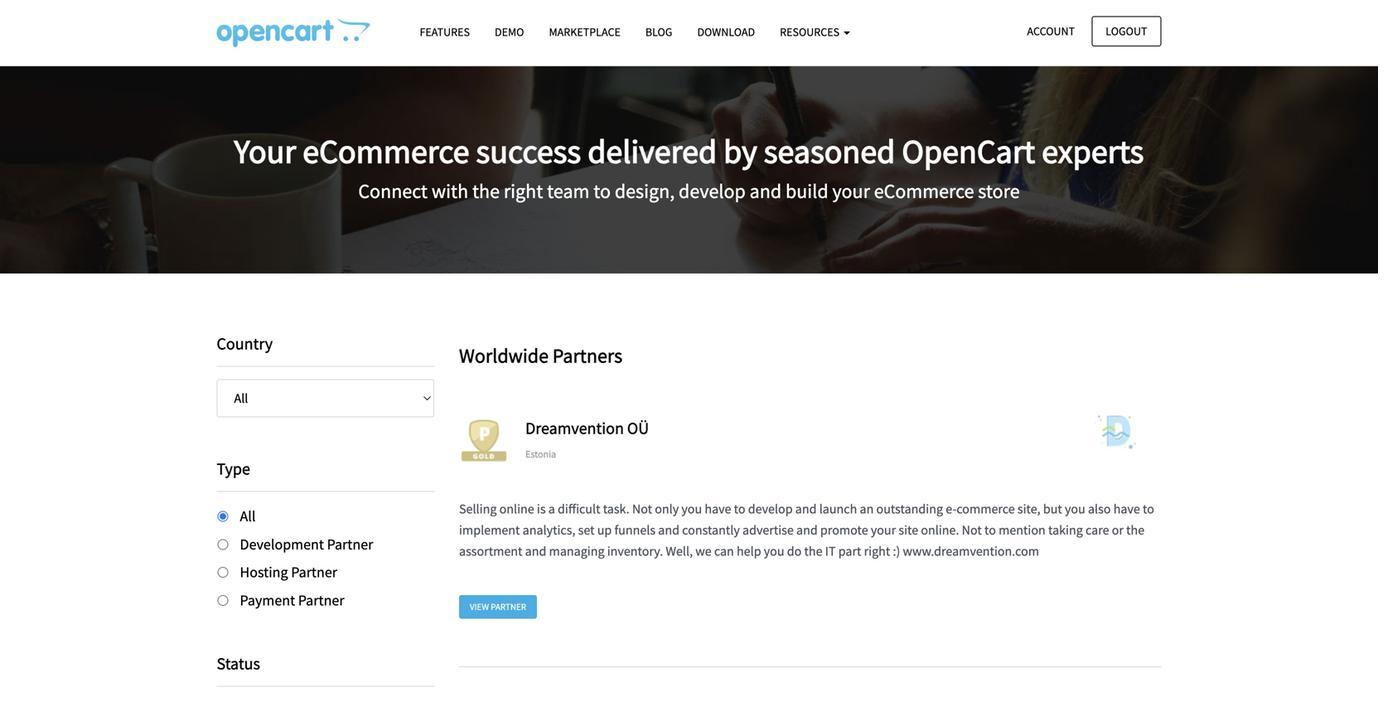 Task type: describe. For each thing, give the bounding box(es) containing it.
all
[[240, 507, 256, 526]]

demo
[[495, 24, 524, 39]]

inventory.
[[607, 543, 663, 559]]

we
[[696, 543, 712, 559]]

:)
[[893, 543, 900, 559]]

delivered
[[588, 130, 717, 172]]

dreamvention oü
[[526, 418, 649, 438]]

difficult
[[558, 500, 601, 517]]

well,
[[666, 543, 693, 559]]

and down analytics,
[[525, 543, 547, 559]]

opencart
[[902, 130, 1035, 172]]

view partner
[[470, 601, 526, 613]]

implement
[[459, 522, 520, 538]]

experts
[[1042, 130, 1144, 172]]

blog link
[[633, 17, 685, 47]]

with
[[432, 179, 468, 204]]

download
[[697, 24, 755, 39]]

develop inside selling online is a difficult task. not only you have to develop and launch an outstanding e-commerce site, but you also have to implement analytics, set up funnels and constantly advertise and promote your site online. not to mention taking care or the assortment and managing inventory. well, we can help you do the it part right :) www.dreamvention.com
[[748, 500, 793, 517]]

marketplace
[[549, 24, 621, 39]]

it
[[825, 543, 836, 559]]

advertise
[[743, 522, 794, 538]]

partners
[[553, 343, 623, 368]]

worldwide
[[459, 343, 549, 368]]

to up advertise
[[734, 500, 746, 517]]

0 horizontal spatial not
[[632, 500, 652, 517]]

e-
[[946, 500, 957, 517]]

0 horizontal spatial you
[[682, 500, 702, 517]]

1 have from the left
[[705, 500, 731, 517]]

partner for hosting partner
[[291, 563, 337, 582]]

account
[[1027, 24, 1075, 39]]

1 horizontal spatial not
[[962, 522, 982, 538]]

development
[[240, 535, 324, 554]]

0 horizontal spatial ecommerce
[[303, 130, 470, 172]]

task.
[[603, 500, 630, 517]]

your ecommerce success delivered by seasoned opencart experts connect with the right team to design, develop and build your ecommerce store
[[234, 130, 1144, 204]]

www.dreamvention.com
[[903, 543, 1039, 559]]

partner for view partner
[[491, 601, 526, 613]]

1 vertical spatial the
[[1127, 522, 1145, 538]]

the inside your ecommerce success delivered by seasoned opencart experts connect with the right team to design, develop and build your ecommerce store
[[472, 179, 500, 204]]

mention
[[999, 522, 1046, 538]]

and down the only
[[658, 522, 680, 538]]

to inside your ecommerce success delivered by seasoned opencart experts connect with the right team to design, develop and build your ecommerce store
[[594, 179, 611, 204]]

oü
[[627, 418, 649, 438]]

marketplace link
[[537, 17, 633, 47]]

and left launch
[[796, 500, 817, 517]]

status
[[217, 653, 260, 674]]

managing
[[549, 543, 605, 559]]

site
[[899, 522, 919, 538]]

development partner
[[240, 535, 373, 554]]

connect
[[358, 179, 428, 204]]

launch
[[820, 500, 857, 517]]

only
[[655, 500, 679, 517]]

resources link
[[768, 17, 863, 47]]

blog
[[646, 24, 673, 39]]

selling
[[459, 500, 497, 517]]

features
[[420, 24, 470, 39]]

success
[[476, 130, 581, 172]]

right inside selling online is a difficult task. not only you have to develop and launch an outstanding e-commerce site, but you also have to implement analytics, set up funnels and constantly advertise and promote your site online. not to mention taking care or the assortment and managing inventory. well, we can help you do the it part right :) www.dreamvention.com
[[864, 543, 890, 559]]

assortment
[[459, 543, 523, 559]]

build
[[786, 179, 829, 204]]



Task type: locate. For each thing, give the bounding box(es) containing it.
0 horizontal spatial the
[[472, 179, 500, 204]]

1 vertical spatial right
[[864, 543, 890, 559]]

develop up advertise
[[748, 500, 793, 517]]

your
[[234, 130, 296, 172]]

your inside your ecommerce success delivered by seasoned opencart experts connect with the right team to design, develop and build your ecommerce store
[[833, 179, 870, 204]]

1 vertical spatial your
[[871, 522, 896, 538]]

design,
[[615, 179, 675, 204]]

your inside selling online is a difficult task. not only you have to develop and launch an outstanding e-commerce site, but you also have to implement analytics, set up funnels and constantly advertise and promote your site online. not to mention taking care or the assortment and managing inventory. well, we can help you do the it part right :) www.dreamvention.com
[[871, 522, 896, 538]]

None radio
[[218, 511, 228, 522]]

download link
[[685, 17, 768, 47]]

right
[[504, 179, 543, 204], [864, 543, 890, 559]]

2 horizontal spatial the
[[1127, 522, 1145, 538]]

develop inside your ecommerce success delivered by seasoned opencart experts connect with the right team to design, develop and build your ecommerce store
[[679, 179, 746, 204]]

develop
[[679, 179, 746, 204], [748, 500, 793, 517]]

1 horizontal spatial your
[[871, 522, 896, 538]]

0 horizontal spatial develop
[[679, 179, 746, 204]]

develop down by
[[679, 179, 746, 204]]

worldwide partners
[[459, 343, 623, 368]]

partner right view
[[491, 601, 526, 613]]

logout
[[1106, 24, 1148, 39]]

dreamvention oü image
[[1070, 416, 1162, 449]]

selling online is a difficult task. not only you have to develop and launch an outstanding e-commerce site, but you also have to implement analytics, set up funnels and constantly advertise and promote your site online. not to mention taking care or the assortment and managing inventory. well, we can help you do the it part right :) www.dreamvention.com
[[459, 500, 1155, 559]]

1 vertical spatial not
[[962, 522, 982, 538]]

1 horizontal spatial have
[[1114, 500, 1140, 517]]

2 have from the left
[[1114, 500, 1140, 517]]

to right team on the top
[[594, 179, 611, 204]]

demo link
[[482, 17, 537, 47]]

help
[[737, 543, 761, 559]]

constantly
[[682, 522, 740, 538]]

care
[[1086, 522, 1109, 538]]

view
[[470, 601, 489, 613]]

right left :)
[[864, 543, 890, 559]]

type
[[217, 458, 250, 479]]

partner
[[327, 535, 373, 554], [291, 563, 337, 582], [298, 591, 344, 610], [491, 601, 526, 613]]

0 vertical spatial right
[[504, 179, 543, 204]]

and inside your ecommerce success delivered by seasoned opencart experts connect with the right team to design, develop and build your ecommerce store
[[750, 179, 782, 204]]

0 horizontal spatial have
[[705, 500, 731, 517]]

and
[[750, 179, 782, 204], [796, 500, 817, 517], [658, 522, 680, 538], [797, 522, 818, 538], [525, 543, 547, 559]]

but
[[1043, 500, 1062, 517]]

1 horizontal spatial develop
[[748, 500, 793, 517]]

account link
[[1013, 16, 1089, 46]]

2 vertical spatial the
[[804, 543, 823, 559]]

partner up hosting partner
[[327, 535, 373, 554]]

funnels
[[615, 522, 656, 538]]

1 horizontal spatial right
[[864, 543, 890, 559]]

analytics,
[[523, 522, 576, 538]]

0 vertical spatial ecommerce
[[303, 130, 470, 172]]

payment
[[240, 591, 295, 610]]

an
[[860, 500, 874, 517]]

to right also
[[1143, 500, 1155, 517]]

you right the but
[[1065, 500, 1086, 517]]

by
[[724, 130, 757, 172]]

opencart - partners image
[[217, 17, 370, 47]]

partner down hosting partner
[[298, 591, 344, 610]]

resources
[[780, 24, 842, 39]]

0 vertical spatial your
[[833, 179, 870, 204]]

1 vertical spatial ecommerce
[[874, 179, 974, 204]]

outstanding
[[877, 500, 943, 517]]

taking
[[1049, 522, 1083, 538]]

the
[[472, 179, 500, 204], [1127, 522, 1145, 538], [804, 543, 823, 559]]

0 vertical spatial the
[[472, 179, 500, 204]]

you
[[682, 500, 702, 517], [1065, 500, 1086, 517], [764, 543, 785, 559]]

0 vertical spatial develop
[[679, 179, 746, 204]]

estonia
[[526, 447, 556, 460]]

have up "constantly"
[[705, 500, 731, 517]]

do
[[787, 543, 802, 559]]

you left "do" at the right of the page
[[764, 543, 785, 559]]

country
[[217, 333, 273, 354]]

online
[[499, 500, 534, 517]]

your
[[833, 179, 870, 204], [871, 522, 896, 538]]

store
[[978, 179, 1020, 204]]

0 vertical spatial not
[[632, 500, 652, 517]]

have up or
[[1114, 500, 1140, 517]]

ecommerce
[[303, 130, 470, 172], [874, 179, 974, 204]]

is
[[537, 500, 546, 517]]

your right build
[[833, 179, 870, 204]]

1 horizontal spatial the
[[804, 543, 823, 559]]

payment partner
[[240, 591, 344, 610]]

you right the only
[[682, 500, 702, 517]]

the left it
[[804, 543, 823, 559]]

right down success
[[504, 179, 543, 204]]

features link
[[407, 17, 482, 47]]

not up 'funnels' on the left bottom of page
[[632, 500, 652, 517]]

up
[[597, 522, 612, 538]]

None radio
[[218, 539, 228, 550], [218, 567, 228, 578], [218, 595, 228, 606], [218, 539, 228, 550], [218, 567, 228, 578], [218, 595, 228, 606]]

the right or
[[1127, 522, 1145, 538]]

or
[[1112, 522, 1124, 538]]

2 horizontal spatial you
[[1065, 500, 1086, 517]]

right inside your ecommerce success delivered by seasoned opencart experts connect with the right team to design, develop and build your ecommerce store
[[504, 179, 543, 204]]

to down commerce
[[985, 522, 996, 538]]

team
[[547, 179, 590, 204]]

logout link
[[1092, 16, 1162, 46]]

part
[[839, 543, 862, 559]]

ecommerce up connect at the top of the page
[[303, 130, 470, 172]]

seasoned
[[764, 130, 895, 172]]

to
[[594, 179, 611, 204], [734, 500, 746, 517], [1143, 500, 1155, 517], [985, 522, 996, 538]]

opencart certified image
[[459, 416, 509, 465]]

partner for development partner
[[327, 535, 373, 554]]

1 horizontal spatial ecommerce
[[874, 179, 974, 204]]

1 vertical spatial develop
[[748, 500, 793, 517]]

site,
[[1018, 500, 1041, 517]]

have
[[705, 500, 731, 517], [1114, 500, 1140, 517]]

0 horizontal spatial right
[[504, 179, 543, 204]]

the right with
[[472, 179, 500, 204]]

dreamvention
[[526, 418, 624, 438]]

your up :)
[[871, 522, 896, 538]]

set
[[578, 522, 595, 538]]

and left build
[[750, 179, 782, 204]]

online.
[[921, 522, 959, 538]]

also
[[1088, 500, 1111, 517]]

a
[[549, 500, 555, 517]]

can
[[714, 543, 734, 559]]

partner for payment partner
[[298, 591, 344, 610]]

and up "do" at the right of the page
[[797, 522, 818, 538]]

view partner link
[[459, 595, 537, 619]]

partner down development partner
[[291, 563, 337, 582]]

hosting partner
[[240, 563, 337, 582]]

ecommerce down opencart
[[874, 179, 974, 204]]

0 horizontal spatial your
[[833, 179, 870, 204]]

not up www.dreamvention.com
[[962, 522, 982, 538]]

commerce
[[957, 500, 1015, 517]]

promote
[[821, 522, 868, 538]]

1 horizontal spatial you
[[764, 543, 785, 559]]

not
[[632, 500, 652, 517], [962, 522, 982, 538]]

hosting
[[240, 563, 288, 582]]



Task type: vqa. For each thing, say whether or not it's contained in the screenshot.
And other data
no



